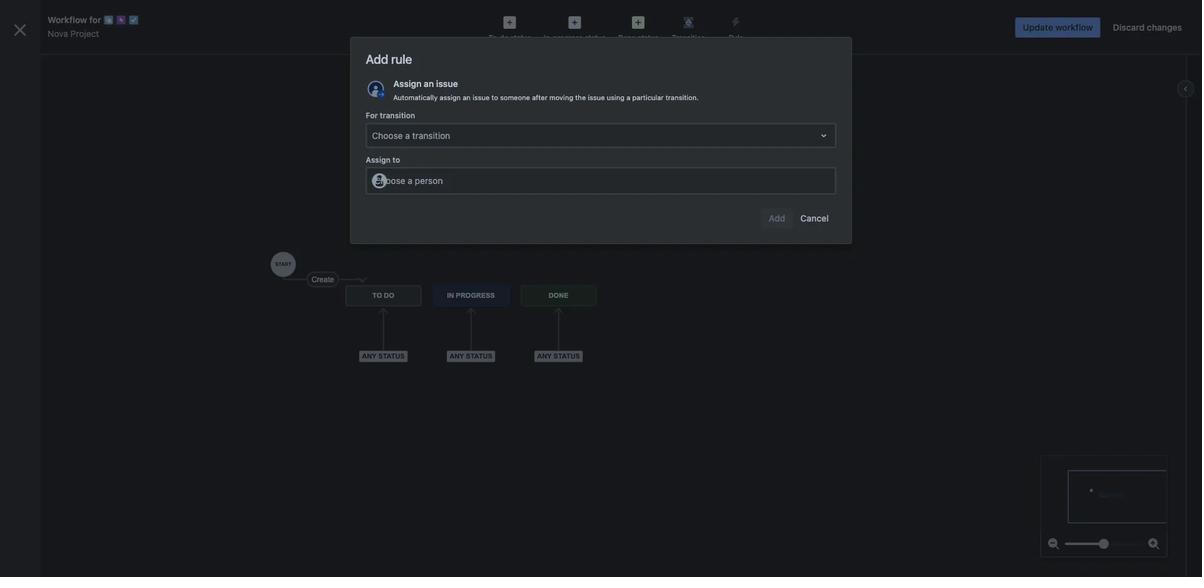 Task type: describe. For each thing, give the bounding box(es) containing it.
upgrade
[[36, 111, 73, 120]]

types
[[42, 181, 65, 191]]

nova project software project
[[38, 55, 96, 77]]

status inside done status popup button
[[638, 34, 659, 42]]

project settings
[[33, 147, 96, 157]]

plan
[[84, 89, 100, 98]]

update
[[1024, 22, 1054, 33]]

on
[[41, 89, 50, 98]]

update workflow button
[[1016, 18, 1101, 38]]

assign for an
[[394, 79, 422, 89]]

transition.
[[666, 94, 699, 102]]

assign
[[440, 94, 461, 102]]

discard changes
[[1114, 22, 1183, 33]]

2 vertical spatial project
[[33, 147, 61, 157]]

project for nova project
[[71, 28, 99, 39]]

rule
[[391, 51, 412, 66]]

software
[[38, 68, 69, 77]]

project inside nova project software project
[[71, 68, 96, 77]]

a inside assign an issue automatically assign an issue to someone after moving the issue using a particular transition.
[[627, 94, 631, 102]]

a left person
[[408, 176, 413, 186]]

you're for you're on the free plan
[[15, 89, 39, 98]]

for
[[89, 15, 101, 25]]

1 horizontal spatial issue
[[473, 94, 490, 102]]

close workflow editor image
[[10, 20, 30, 40]]

do
[[500, 34, 509, 42]]

nova for nova project software project
[[38, 55, 59, 65]]

add rule dialog
[[351, 38, 852, 244]]

assign to
[[366, 155, 400, 164]]

workflow
[[48, 15, 87, 25]]

you're on the free plan
[[15, 89, 100, 98]]

upgrade button
[[16, 105, 83, 125]]

rule
[[729, 34, 744, 42]]

choose a person
[[375, 176, 443, 186]]

rule button
[[713, 13, 760, 43]]

project settings link
[[5, 140, 145, 165]]

nova for nova project
[[48, 28, 68, 39]]

settings
[[64, 147, 96, 157]]

to-
[[489, 34, 500, 42]]

zoom in image
[[1147, 537, 1162, 552]]

issue
[[18, 181, 40, 191]]

you're for you're in a team-managed project
[[15, 534, 38, 542]]

open image
[[817, 128, 832, 143]]

status for in-progress status
[[585, 34, 606, 42]]

nova project
[[48, 28, 99, 39]]

person
[[415, 176, 443, 186]]

someone
[[501, 94, 530, 102]]

team-
[[54, 534, 75, 542]]

status for to-do status
[[511, 34, 532, 42]]

choose for choose a transition
[[372, 130, 403, 141]]

zoom out image
[[1047, 537, 1062, 552]]

to-do status
[[489, 34, 532, 42]]

Zoom level range field
[[1066, 532, 1143, 557]]

progress
[[554, 34, 583, 42]]

project for nova project software project
[[61, 55, 91, 65]]

1 vertical spatial project
[[110, 534, 135, 542]]



Task type: vqa. For each thing, say whether or not it's contained in the screenshot.
and within the 'Great work starts with a great team! Add the people you want to work on the project, and they'll get a link to join the action.'
no



Task type: locate. For each thing, give the bounding box(es) containing it.
to inside assign an issue automatically assign an issue to someone after moving the issue using a particular transition.
[[492, 94, 499, 102]]

1 horizontal spatial status
[[585, 34, 606, 42]]

the right 'moving'
[[576, 94, 586, 102]]

0 horizontal spatial assign
[[366, 155, 391, 164]]

0 vertical spatial project
[[71, 28, 99, 39]]

0 vertical spatial choose
[[372, 130, 403, 141]]

project down for
[[71, 28, 99, 39]]

a
[[627, 94, 631, 102], [405, 130, 410, 141], [408, 176, 413, 186], [48, 534, 52, 542]]

nova inside nova project software project
[[38, 55, 59, 65]]

particular
[[633, 94, 664, 102]]

the inside assign an issue automatically assign an issue to someone after moving the issue using a particular transition.
[[576, 94, 586, 102]]

status right do
[[511, 34, 532, 42]]

done status button
[[612, 13, 665, 43]]

issue right assign
[[473, 94, 490, 102]]

1 horizontal spatial assign
[[394, 79, 422, 89]]

assign for to
[[366, 155, 391, 164]]

in-
[[544, 34, 554, 42]]

you're
[[15, 89, 39, 98], [15, 534, 38, 542]]

transition down automatically
[[413, 130, 451, 141]]

1 status from the left
[[511, 34, 532, 42]]

cancel
[[801, 213, 829, 224]]

1 vertical spatial to
[[393, 155, 400, 164]]

1 vertical spatial choose
[[375, 176, 406, 186]]

1 vertical spatial you're
[[15, 534, 38, 542]]

project left settings
[[33, 147, 61, 157]]

update workflow
[[1024, 22, 1094, 33]]

choose for choose a person
[[375, 176, 406, 186]]

0 horizontal spatial issue
[[436, 79, 458, 89]]

0 horizontal spatial the
[[52, 89, 64, 98]]

a down for transition
[[405, 130, 410, 141]]

primary element
[[8, 0, 965, 35]]

jira software image
[[33, 10, 117, 25], [33, 10, 117, 25]]

2 horizontal spatial issue
[[588, 94, 605, 102]]

0 vertical spatial an
[[424, 79, 434, 89]]

discard changes button
[[1106, 18, 1190, 38]]

1 horizontal spatial to
[[492, 94, 499, 102]]

discard
[[1114, 22, 1146, 33]]

issue left using
[[588, 94, 605, 102]]

assign an issue automatically assign an issue to someone after moving the issue using a particular transition.
[[394, 79, 699, 102]]

1 horizontal spatial the
[[576, 94, 586, 102]]

issue types
[[18, 181, 65, 191]]

0 vertical spatial project
[[71, 68, 96, 77]]

2 status from the left
[[585, 34, 606, 42]]

2 horizontal spatial status
[[638, 34, 659, 42]]

for transition
[[366, 111, 415, 120]]

0 vertical spatial nova
[[48, 28, 68, 39]]

nova project link
[[48, 26, 99, 41]]

status inside to-do status popup button
[[511, 34, 532, 42]]

a right in
[[48, 534, 52, 542]]

issue up assign
[[436, 79, 458, 89]]

an
[[424, 79, 434, 89], [463, 94, 471, 102]]

an up automatically
[[424, 79, 434, 89]]

Search field
[[965, 7, 1090, 27]]

status right progress
[[585, 34, 606, 42]]

nova
[[48, 28, 68, 39], [38, 55, 59, 65]]

after
[[532, 94, 548, 102]]

transition
[[380, 111, 415, 120], [413, 130, 451, 141]]

0 horizontal spatial an
[[424, 79, 434, 89]]

0 vertical spatial to
[[492, 94, 499, 102]]

dialog containing workflow for
[[0, 0, 1203, 577]]

managed
[[75, 534, 108, 542]]

dialog
[[0, 0, 1203, 577]]

cancel button
[[793, 209, 837, 229]]

you're left in
[[15, 534, 38, 542]]

nova up software
[[38, 55, 59, 65]]

status inside in-progress status popup button
[[585, 34, 606, 42]]

project up software
[[61, 55, 91, 65]]

project inside nova project software project
[[61, 55, 91, 65]]

project right managed
[[110, 534, 135, 542]]

choose inside the for transition element
[[372, 130, 403, 141]]

choose down assign to
[[375, 176, 406, 186]]

0 vertical spatial assign
[[394, 79, 422, 89]]

using
[[607, 94, 625, 102]]

in-progress status button
[[538, 13, 612, 43]]

nova down workflow
[[48, 28, 68, 39]]

choose
[[372, 130, 403, 141], [375, 176, 406, 186]]

moving
[[550, 94, 574, 102]]

choose down for transition
[[372, 130, 403, 141]]

choose a transition
[[372, 130, 451, 141]]

1 vertical spatial project
[[61, 55, 91, 65]]

1 you're from the top
[[15, 89, 39, 98]]

you're in a team-managed project
[[15, 534, 135, 542]]

automatically
[[394, 94, 438, 102]]

project up plan
[[71, 68, 96, 77]]

the
[[52, 89, 64, 98], [576, 94, 586, 102]]

the right on
[[52, 89, 64, 98]]

1 vertical spatial assign
[[366, 155, 391, 164]]

assign
[[394, 79, 422, 89], [366, 155, 391, 164]]

to up choose a person on the top left
[[393, 155, 400, 164]]

project
[[71, 28, 99, 39], [61, 55, 91, 65], [33, 147, 61, 157]]

in-progress status
[[544, 34, 606, 42]]

assign down for transition 'text field'
[[366, 155, 391, 164]]

3 status from the left
[[638, 34, 659, 42]]

add rule
[[366, 51, 412, 66]]

issue
[[436, 79, 458, 89], [473, 94, 490, 102], [588, 94, 605, 102]]

For transition text field
[[372, 129, 375, 142]]

0 vertical spatial you're
[[15, 89, 39, 98]]

1 vertical spatial an
[[463, 94, 471, 102]]

status
[[511, 34, 532, 42], [585, 34, 606, 42], [638, 34, 659, 42]]

you're in the workflow viewfinder, use the arrow keys to move it element
[[1042, 457, 1167, 532]]

0 horizontal spatial project
[[71, 68, 96, 77]]

issue types group
[[5, 170, 145, 331]]

an right assign
[[463, 94, 471, 102]]

0 horizontal spatial status
[[511, 34, 532, 42]]

1 horizontal spatial project
[[110, 534, 135, 542]]

assign inside assign an issue automatically assign an issue to someone after moving the issue using a particular transition.
[[394, 79, 422, 89]]

for transition element
[[366, 123, 837, 148]]

a right using
[[627, 94, 631, 102]]

transition
[[672, 34, 706, 42]]

done status
[[619, 34, 659, 42]]

workflow for
[[48, 15, 101, 25]]

1 horizontal spatial an
[[463, 94, 471, 102]]

workflow
[[1056, 22, 1094, 33]]

to left someone
[[492, 94, 499, 102]]

add
[[366, 51, 389, 66]]

changes
[[1148, 22, 1183, 33]]

to-do status button
[[483, 13, 538, 43]]

done
[[619, 34, 636, 42]]

1 vertical spatial transition
[[413, 130, 451, 141]]

1 vertical spatial nova
[[38, 55, 59, 65]]

assign up automatically
[[394, 79, 422, 89]]

0 vertical spatial transition
[[380, 111, 415, 120]]

banner
[[0, 0, 1203, 35]]

transition button
[[665, 13, 713, 43]]

for
[[366, 111, 378, 120]]

transition up choose a transition
[[380, 111, 415, 120]]

to
[[492, 94, 499, 102], [393, 155, 400, 164]]

project
[[71, 68, 96, 77], [110, 534, 135, 542]]

you're left on
[[15, 89, 39, 98]]

in
[[40, 534, 46, 542]]

0 horizontal spatial to
[[393, 155, 400, 164]]

free
[[66, 89, 82, 98]]

2 you're from the top
[[15, 534, 38, 542]]

status right done
[[638, 34, 659, 42]]



